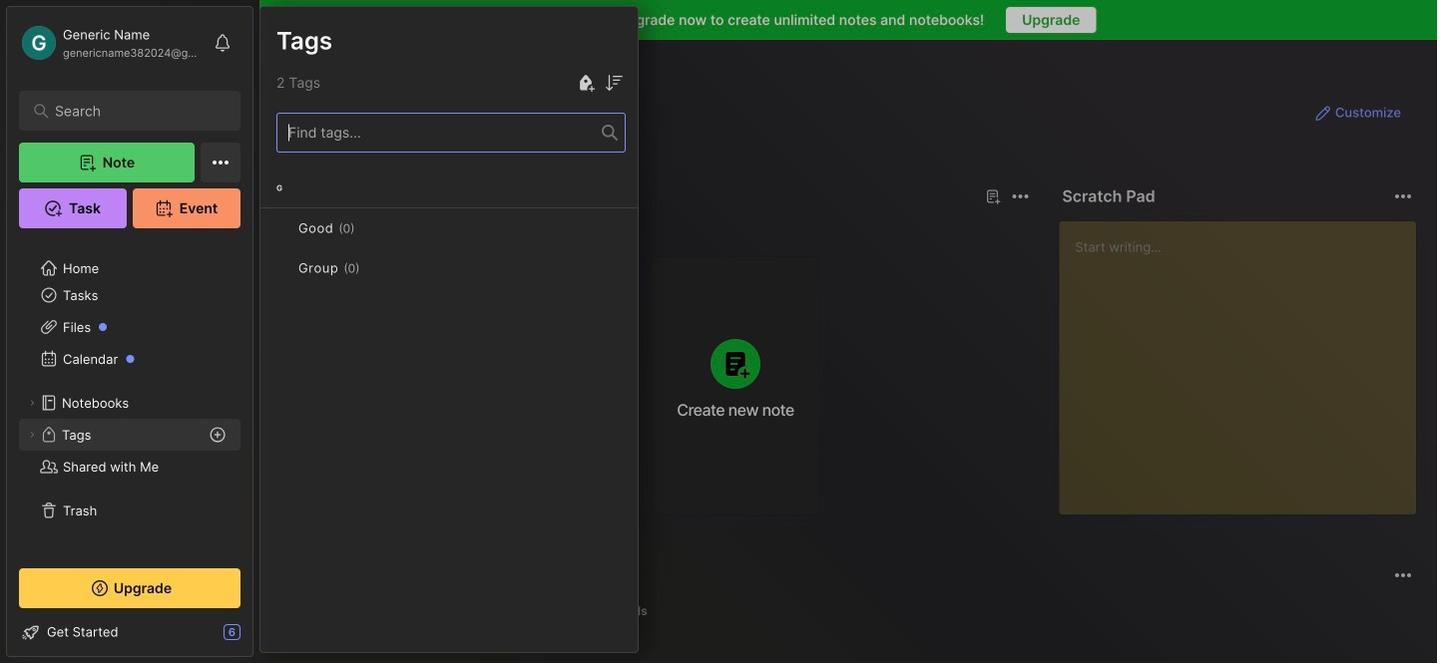 Task type: describe. For each thing, give the bounding box(es) containing it.
tree inside main element
[[7, 216, 253, 551]]

Account field
[[19, 23, 204, 63]]

create new tag image
[[574, 71, 598, 95]]

click to collapse image
[[252, 627, 267, 651]]

main element
[[0, 0, 259, 664]]

Help and Learning task checklist field
[[7, 617, 253, 649]]

Find tags… text field
[[277, 119, 602, 146]]

none search field inside main element
[[55, 99, 214, 123]]

tag actions image
[[355, 221, 387, 237]]

Sort field
[[602, 71, 626, 95]]

sort options image
[[602, 71, 626, 95]]

expand notebooks image
[[26, 397, 38, 409]]



Task type: locate. For each thing, give the bounding box(es) containing it.
tab list
[[296, 600, 1409, 624]]

expand tags image
[[26, 429, 38, 441]]

row group
[[260, 169, 638, 316], [292, 257, 831, 528]]

None search field
[[55, 99, 214, 123]]

Tag actions field
[[355, 219, 387, 239]]

Start writing… text field
[[1075, 222, 1415, 499]]

tab
[[296, 221, 355, 245], [296, 600, 373, 624], [601, 600, 656, 624]]

tree
[[7, 216, 253, 551]]

Search text field
[[55, 102, 214, 121]]



Task type: vqa. For each thing, say whether or not it's contained in the screenshot.
SEARCH TEXT BOX
yes



